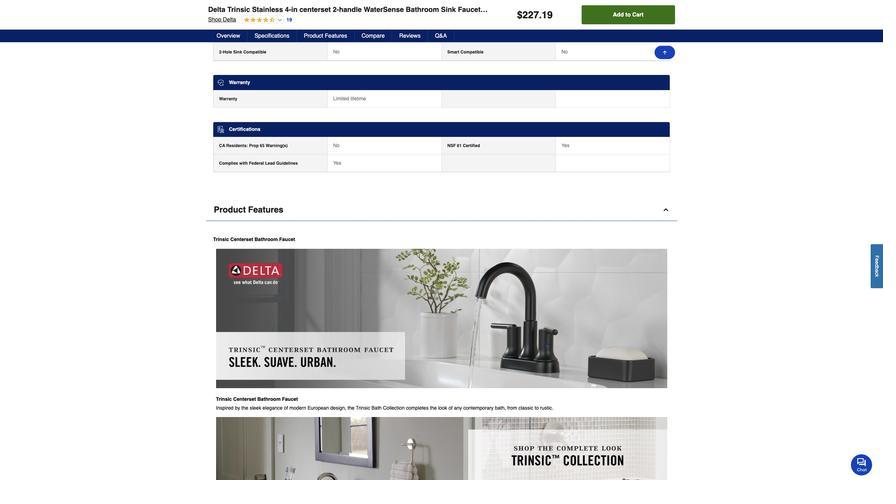 Task type: locate. For each thing, give the bounding box(es) containing it.
hole down overview
[[223, 50, 232, 55]]

0 horizontal spatial with
[[239, 161, 248, 166]]

compatible down 1-hole sink compatible
[[243, 50, 266, 55]]

1 horizontal spatial with
[[483, 6, 497, 14]]

0 vertical spatial features
[[325, 33, 347, 39]]

0 horizontal spatial the
[[241, 406, 248, 411]]

1 horizontal spatial of
[[449, 406, 453, 411]]

limited lifetime
[[333, 96, 366, 102]]

1 of from the left
[[284, 406, 288, 411]]

contemporary
[[463, 406, 494, 411]]

the left look
[[430, 406, 437, 411]]

19 down 4-
[[286, 17, 292, 22]]

compatible for 3-hole sink compatible
[[472, 32, 495, 37]]

smart
[[447, 50, 459, 55]]

0 vertical spatial warranty
[[229, 80, 250, 85]]

handle
[[339, 6, 362, 14]]

trinsic
[[227, 6, 250, 14], [213, 237, 229, 243], [216, 397, 232, 402], [356, 406, 370, 411]]

of left any
[[449, 406, 453, 411]]

sink
[[441, 6, 456, 14], [233, 32, 242, 37], [461, 32, 470, 37], [233, 50, 242, 55]]

hole for yes
[[223, 32, 232, 37]]

2 vertical spatial yes
[[333, 161, 341, 166]]

centerset for trinsic centerset bathroom faucet inspired by the sleek elegance of modern european design, the trinsic bath collection completes the look of any contemporary bath, from classic to rustic.
[[233, 397, 256, 402]]

warning(s)
[[266, 144, 288, 149]]

delta right shop
[[223, 17, 236, 23]]

e
[[874, 259, 880, 262], [874, 262, 880, 264]]

sink for 1-hole sink compatible
[[233, 32, 242, 37]]

f e e d b a c k button
[[871, 245, 883, 289]]

0 horizontal spatial of
[[284, 406, 288, 411]]

1 horizontal spatial 2-
[[333, 6, 339, 14]]

1 vertical spatial faucet
[[279, 237, 295, 243]]

1 vertical spatial yes
[[561, 143, 570, 149]]

classic
[[519, 406, 533, 411]]

2 vertical spatial bathroom
[[257, 397, 281, 402]]

4.5 stars image
[[242, 17, 275, 24]]

1 vertical spatial delta
[[223, 17, 236, 23]]

0 vertical spatial centerset
[[230, 237, 253, 243]]

cart
[[632, 12, 644, 18]]

0 vertical spatial bathroom
[[406, 6, 439, 14]]

yes
[[561, 31, 570, 37], [561, 143, 570, 149], [333, 161, 341, 166]]

overview button
[[210, 30, 248, 42]]

compatible for 2-hole sink compatible
[[243, 50, 266, 55]]

1 vertical spatial product features
[[214, 205, 283, 215]]

2- right centerset
[[333, 6, 339, 14]]

sink right 1-
[[233, 32, 242, 37]]

f
[[874, 256, 880, 259]]

19 right 227
[[542, 9, 553, 20]]

to right 'add'
[[625, 12, 631, 18]]

bathroom for trinsic centerset bathroom faucet inspired by the sleek elegance of modern european design, the trinsic bath collection completes the look of any contemporary bath, from classic to rustic.
[[257, 397, 281, 402]]

2 horizontal spatial the
[[430, 406, 437, 411]]

of left "modern"
[[284, 406, 288, 411]]

the
[[241, 406, 248, 411], [348, 406, 354, 411], [430, 406, 437, 411]]

rustic.
[[540, 406, 553, 411]]

c
[[874, 273, 880, 275]]

modern
[[289, 406, 306, 411]]

look
[[438, 406, 447, 411]]

0 vertical spatial 2-
[[333, 6, 339, 14]]

ca
[[219, 144, 225, 149]]

compatible down 4.5 stars image at the left top of page
[[243, 32, 266, 37]]

any
[[454, 406, 462, 411]]

to left rustic.
[[535, 406, 539, 411]]

prop
[[249, 144, 259, 149]]

3-
[[447, 32, 451, 37]]

sink right the 3-
[[461, 32, 470, 37]]

1 vertical spatial product features button
[[206, 199, 677, 222]]

centerset
[[230, 237, 253, 243], [233, 397, 256, 402]]

2-hole sink compatible
[[219, 50, 266, 55]]

compatible up the 'smart compatible'
[[472, 32, 495, 37]]

to
[[625, 12, 631, 18], [535, 406, 539, 411]]

warranty
[[229, 80, 250, 85], [219, 97, 237, 102]]

1 vertical spatial with
[[239, 161, 248, 166]]

centerset
[[299, 6, 331, 14]]

1 vertical spatial features
[[248, 205, 283, 215]]

f e e d b a c k
[[874, 256, 880, 277]]

1 vertical spatial centerset
[[233, 397, 256, 402]]

of
[[284, 406, 288, 411], [449, 406, 453, 411]]

product features down centerset
[[304, 33, 347, 39]]

1 horizontal spatial the
[[348, 406, 354, 411]]

bathroom
[[406, 6, 439, 14], [255, 237, 278, 243], [257, 397, 281, 402]]

yes for no
[[561, 31, 570, 37]]

compare
[[362, 33, 385, 39]]

faucet inside trinsic centerset bathroom faucet inspired by the sleek elegance of modern european design, the trinsic bath collection completes the look of any contemporary bath, from classic to rustic.
[[282, 397, 298, 402]]

hole down shop delta
[[223, 32, 232, 37]]

bathroom inside trinsic centerset bathroom faucet inspired by the sleek elegance of modern european design, the trinsic bath collection completes the look of any contemporary bath, from classic to rustic.
[[257, 397, 281, 402]]

1 horizontal spatial product
[[304, 33, 323, 39]]

3 the from the left
[[430, 406, 437, 411]]

faucet
[[458, 6, 481, 14], [279, 237, 295, 243], [282, 397, 298, 402]]

1 horizontal spatial to
[[625, 12, 631, 18]]

sleek
[[250, 406, 261, 411]]

1 vertical spatial bathroom
[[255, 237, 278, 243]]

with left 'federal'
[[239, 161, 248, 166]]

from
[[507, 406, 517, 411]]

1 vertical spatial product
[[214, 205, 246, 215]]

hole
[[223, 32, 232, 37], [451, 32, 460, 37], [223, 50, 232, 55]]

2 vertical spatial faucet
[[282, 397, 298, 402]]

warranty down 2-hole sink compatible
[[229, 80, 250, 85]]

2 of from the left
[[449, 406, 453, 411]]

compatible
[[243, 32, 266, 37], [472, 32, 495, 37], [243, 50, 266, 55], [461, 50, 484, 55]]

collection
[[383, 406, 405, 411]]

2- down 1-
[[219, 50, 223, 55]]

design,
[[330, 406, 346, 411]]

2 the from the left
[[348, 406, 354, 411]]

centerset inside trinsic centerset bathroom faucet inspired by the sleek elegance of modern european design, the trinsic bath collection completes the look of any contemporary bath, from classic to rustic.
[[233, 397, 256, 402]]

product features
[[304, 33, 347, 39], [214, 205, 283, 215]]

to inside button
[[625, 12, 631, 18]]

residents:
[[226, 144, 248, 149]]

product features button
[[297, 30, 355, 42], [206, 199, 677, 222]]

with
[[483, 6, 497, 14], [239, 161, 248, 166]]

product features up trinsic centerset bathroom faucet
[[214, 205, 283, 215]]

0 vertical spatial to
[[625, 12, 631, 18]]

0 vertical spatial product
[[304, 33, 323, 39]]

features down handle
[[325, 33, 347, 39]]

complies with federal lead guidelines
[[219, 161, 298, 166]]

0 vertical spatial product features
[[304, 33, 347, 39]]

0 vertical spatial yes
[[561, 31, 570, 37]]

in
[[291, 6, 298, 14]]

inspired
[[216, 406, 233, 411]]

delta up shop
[[208, 6, 225, 14]]

features up trinsic centerset bathroom faucet
[[248, 205, 283, 215]]

warranty up certifications
[[219, 97, 237, 102]]

compatibility
[[229, 15, 260, 21]]

faucet for trinsic centerset bathroom faucet inspired by the sleek elegance of modern european design, the trinsic bath collection completes the look of any contemporary bath, from classic to rustic.
[[282, 397, 298, 402]]

19
[[542, 9, 553, 20], [286, 17, 292, 22]]

0 horizontal spatial 2-
[[219, 50, 223, 55]]

sink for 3-hole sink compatible
[[461, 32, 470, 37]]

1-
[[219, 32, 223, 37]]

e up b
[[874, 262, 880, 264]]

sink down 1-hole sink compatible
[[233, 50, 242, 55]]

0 horizontal spatial to
[[535, 406, 539, 411]]

2-
[[333, 6, 339, 14], [219, 50, 223, 55]]

hole right q&a
[[451, 32, 460, 37]]

shop
[[208, 17, 221, 23]]

centerset for trinsic centerset bathroom faucet
[[230, 237, 253, 243]]

$ 227 . 19
[[517, 9, 553, 20]]

no
[[333, 31, 340, 37], [333, 49, 340, 55], [561, 49, 568, 55], [333, 143, 340, 149]]

1 vertical spatial to
[[535, 406, 539, 411]]

0 vertical spatial with
[[483, 6, 497, 14]]

0 horizontal spatial features
[[248, 205, 283, 215]]

product
[[304, 33, 323, 39], [214, 205, 246, 215]]

the right by on the bottom left of page
[[241, 406, 248, 411]]

e up d
[[874, 259, 880, 262]]

the right design,
[[348, 406, 354, 411]]

features
[[325, 33, 347, 39], [248, 205, 283, 215]]

with left 'drain'
[[483, 6, 497, 14]]

certifications
[[229, 127, 260, 132]]

add
[[613, 12, 624, 18]]



Task type: vqa. For each thing, say whether or not it's contained in the screenshot.
k
yes



Task type: describe. For each thing, give the bounding box(es) containing it.
0 vertical spatial product features button
[[297, 30, 355, 42]]

lifetime
[[351, 96, 366, 102]]

deck
[[533, 6, 550, 14]]

no for nsf 61 certified
[[333, 143, 340, 149]]

0 vertical spatial delta
[[208, 6, 225, 14]]

d
[[874, 264, 880, 267]]

delta trinsic stainless 4-in centerset 2-handle watersense bathroom sink faucet with drain and deck plate
[[208, 6, 569, 14]]

0 horizontal spatial product
[[214, 205, 246, 215]]

add to cart
[[613, 12, 644, 18]]

nsf
[[447, 144, 456, 149]]

0 horizontal spatial 19
[[286, 17, 292, 22]]

faucet for trinsic centerset bathroom faucet
[[279, 237, 295, 243]]

add to cart button
[[582, 5, 675, 24]]

k
[[874, 275, 880, 277]]

sink up the 3-
[[441, 6, 456, 14]]

q&a
[[435, 33, 447, 39]]

elegance
[[263, 406, 283, 411]]

227
[[523, 9, 539, 20]]

ca residents: prop 65 warning(s)
[[219, 144, 288, 149]]

stainless
[[252, 6, 283, 14]]

q&a button
[[428, 30, 454, 42]]

4-
[[285, 6, 291, 14]]

compatible down 3-hole sink compatible at right top
[[461, 50, 484, 55]]

hole for no
[[223, 50, 232, 55]]

3-hole sink compatible
[[447, 32, 495, 37]]

1-hole sink compatible
[[219, 32, 266, 37]]

b
[[874, 267, 880, 270]]

nsf 61 certified
[[447, 144, 480, 149]]

trinsic centerset bathroom faucet inspired by the sleek elegance of modern european design, the trinsic bath collection completes the look of any contemporary bath, from classic to rustic.
[[216, 397, 553, 411]]

1 horizontal spatial features
[[325, 33, 347, 39]]

65
[[260, 144, 265, 149]]

chevron up image
[[662, 207, 669, 214]]

specifications
[[255, 33, 289, 39]]

to inside trinsic centerset bathroom faucet inspired by the sleek elegance of modern european design, the trinsic bath collection completes the look of any contemporary bath, from classic to rustic.
[[535, 406, 539, 411]]

compare button
[[355, 30, 392, 42]]

reviews
[[399, 33, 421, 39]]

sink for 2-hole sink compatible
[[233, 50, 242, 55]]

0 horizontal spatial product features
[[214, 205, 283, 215]]

drain
[[499, 6, 517, 14]]

trinsic centerset bathroom faucet
[[213, 237, 295, 243]]

bathroom for trinsic centerset bathroom faucet
[[255, 237, 278, 243]]

watersense
[[364, 6, 404, 14]]

by
[[235, 406, 240, 411]]

chat invite button image
[[851, 455, 872, 476]]

.
[[539, 9, 542, 20]]

specifications button
[[248, 30, 297, 42]]

1 e from the top
[[874, 259, 880, 262]]

compatible for 1-hole sink compatible
[[243, 32, 266, 37]]

federal
[[249, 161, 264, 166]]

arrow up image
[[662, 50, 668, 55]]

reviews button
[[392, 30, 428, 42]]

shop delta
[[208, 17, 236, 23]]

$
[[517, 9, 523, 20]]

bath
[[371, 406, 382, 411]]

1 horizontal spatial product features
[[304, 33, 347, 39]]

completes
[[406, 406, 429, 411]]

overview
[[217, 33, 240, 39]]

yes for yes
[[561, 143, 570, 149]]

2 e from the top
[[874, 262, 880, 264]]

no for smart compatible
[[333, 49, 340, 55]]

1 horizontal spatial 19
[[542, 9, 553, 20]]

and
[[519, 6, 531, 14]]

complies
[[219, 161, 238, 166]]

1 vertical spatial warranty
[[219, 97, 237, 102]]

a
[[874, 270, 880, 273]]

smart compatible
[[447, 50, 484, 55]]

1 vertical spatial 2-
[[219, 50, 223, 55]]

certified
[[463, 144, 480, 149]]

limited
[[333, 96, 349, 102]]

plate
[[552, 6, 569, 14]]

european
[[308, 406, 329, 411]]

61
[[457, 144, 462, 149]]

bath,
[[495, 406, 506, 411]]

0 vertical spatial faucet
[[458, 6, 481, 14]]

guidelines
[[276, 161, 298, 166]]

no for 3-hole sink compatible
[[333, 31, 340, 37]]

lead
[[265, 161, 275, 166]]

1 the from the left
[[241, 406, 248, 411]]



